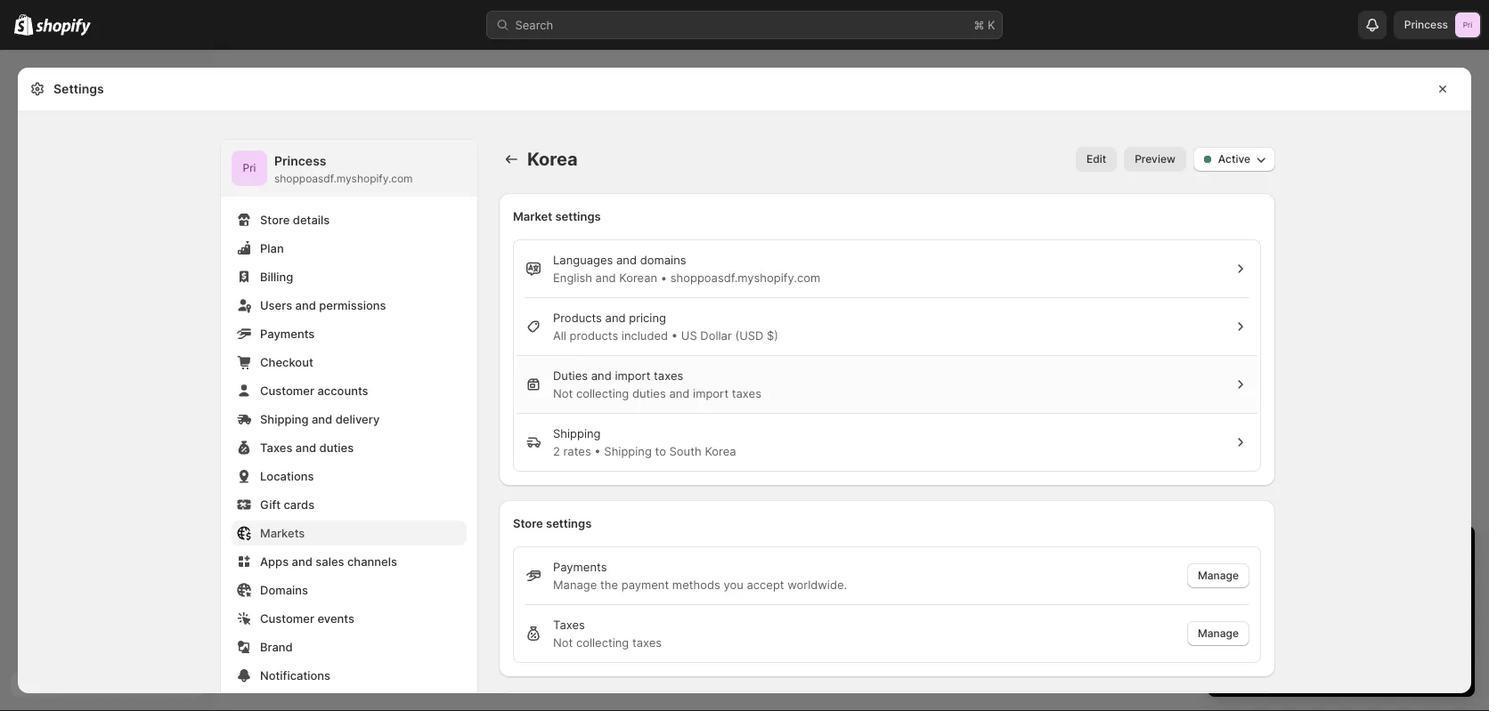 Task type: locate. For each thing, give the bounding box(es) containing it.
0 horizontal spatial shoppoasdf.myshopify.com
[[274, 172, 413, 185]]

edit
[[1087, 153, 1106, 166]]

k
[[988, 18, 995, 32]]

1 customer from the top
[[260, 384, 314, 398]]

2 vertical spatial taxes
[[632, 636, 662, 650]]

billing link
[[232, 265, 467, 289]]

accept
[[747, 578, 784, 592]]

0 horizontal spatial taxes
[[260, 441, 292, 455]]

shipping up taxes and duties
[[260, 412, 309, 426]]

1 vertical spatial your
[[1428, 610, 1452, 624]]

taxes for not
[[553, 618, 585, 632]]

taxes and duties
[[260, 441, 354, 455]]

1 collecting from the top
[[576, 387, 629, 400]]

payments
[[260, 327, 315, 341], [553, 560, 607, 574]]

1 horizontal spatial shipping
[[553, 427, 601, 440]]

princess image
[[1455, 12, 1480, 37]]

settings for market settings
[[555, 209, 601, 223]]

0 horizontal spatial princess
[[274, 154, 326, 169]]

app
[[1265, 610, 1285, 624]]

• right rates
[[594, 444, 601, 458]]

1 vertical spatial customer
[[260, 612, 314, 626]]

payments up the
[[553, 560, 607, 574]]

0 vertical spatial duties
[[632, 387, 666, 400]]

plan
[[1317, 574, 1340, 588]]

shipping for and
[[260, 412, 309, 426]]

products and pricing all products included • us dollar (usd $)
[[553, 311, 779, 342]]

to left the south
[[655, 444, 666, 458]]

store down months
[[1289, 610, 1317, 624]]

notifications
[[260, 669, 330, 683]]

settings down rates
[[546, 517, 592, 530]]

0 vertical spatial to
[[655, 444, 666, 458]]

manage left online
[[1198, 627, 1239, 640]]

1 horizontal spatial duties
[[632, 387, 666, 400]]

shipping right rates
[[604, 444, 652, 458]]

1 horizontal spatial store
[[513, 517, 543, 530]]

taxes not collecting taxes
[[553, 618, 662, 650]]

duties inside shop settings menu element
[[319, 441, 354, 455]]

• for shoppoasdf.myshopify.com
[[661, 271, 667, 285]]

korea up market settings
[[527, 148, 578, 170]]

0 horizontal spatial your
[[1327, 542, 1364, 564]]

• inside the shipping 2 rates • shipping to south korea
[[594, 444, 601, 458]]

us
[[681, 329, 697, 342]]

and up korean
[[616, 253, 637, 267]]

1 vertical spatial korea
[[705, 444, 736, 458]]

• inside languages and domains english and korean • shoppoasdf.myshopify.com
[[661, 271, 667, 285]]

manage left the
[[553, 578, 597, 592]]

store inside to customize your online store and add bonus features
[[1276, 628, 1304, 642]]

1 vertical spatial collecting
[[576, 636, 629, 650]]

shipping 2 rates • shipping to south korea
[[553, 427, 736, 458]]

0 vertical spatial not
[[553, 387, 573, 400]]

taxes down (usd
[[732, 387, 761, 400]]

duties inside 'duties and import taxes not collecting duties and import taxes'
[[632, 387, 666, 400]]

0 vertical spatial princess
[[1404, 18, 1448, 31]]

0 vertical spatial payments
[[260, 327, 315, 341]]

payments for payments
[[260, 327, 315, 341]]

duties
[[553, 369, 588, 383]]

2 customer from the top
[[260, 612, 314, 626]]

1 vertical spatial store
[[1276, 628, 1304, 642]]

manage down 1
[[1198, 570, 1239, 582]]

worldwide.
[[788, 578, 847, 592]]

1 vertical spatial not
[[553, 636, 573, 650]]

store details
[[260, 213, 330, 227]]

import
[[615, 369, 651, 383], [693, 387, 729, 400]]

taxes and duties link
[[232, 436, 467, 460]]

1 vertical spatial duties
[[319, 441, 354, 455]]

store inside shop settings menu element
[[260, 213, 290, 227]]

1 vertical spatial settings
[[546, 517, 592, 530]]

0 horizontal spatial to
[[655, 444, 666, 458]]

collecting down duties
[[576, 387, 629, 400]]

collecting down the
[[576, 636, 629, 650]]

princess for princess
[[1404, 18, 1448, 31]]

• for us
[[671, 329, 678, 342]]

plan
[[260, 241, 284, 255]]

1 manage link from the top
[[1187, 564, 1250, 589]]

domains link
[[232, 578, 467, 603]]

the
[[600, 578, 618, 592]]

1 day left in your trial element
[[1208, 573, 1475, 697]]

1 day left in your trial button
[[1208, 526, 1475, 564]]

settings up languages
[[555, 209, 601, 223]]

customer events link
[[232, 607, 467, 631]]

1 horizontal spatial payments
[[553, 560, 607, 574]]

store
[[1289, 610, 1317, 624], [1276, 628, 1304, 642]]

0 vertical spatial •
[[661, 271, 667, 285]]

customer accounts link
[[232, 379, 467, 403]]

manage link down first
[[1187, 622, 1250, 647]]

store
[[260, 213, 290, 227], [513, 517, 543, 530]]

your right in
[[1327, 542, 1364, 564]]

customer inside 'link'
[[260, 384, 314, 398]]

shipping up rates
[[553, 427, 601, 440]]

taxes down payment
[[632, 636, 662, 650]]

0 vertical spatial import
[[615, 369, 651, 383]]

1 vertical spatial shipping
[[553, 427, 601, 440]]

• down the domains
[[661, 271, 667, 285]]

for
[[1319, 592, 1335, 606]]

taxes down the us
[[654, 369, 683, 383]]

1 vertical spatial •
[[671, 329, 678, 342]]

2 vertical spatial •
[[594, 444, 601, 458]]

add
[[1331, 628, 1352, 642]]

0 vertical spatial store
[[260, 213, 290, 227]]

0 vertical spatial manage link
[[1187, 564, 1250, 589]]

0 vertical spatial taxes
[[260, 441, 292, 455]]

(usd
[[735, 329, 764, 342]]

2 manage link from the top
[[1187, 622, 1250, 647]]

1 vertical spatial taxes
[[732, 387, 761, 400]]

0 horizontal spatial korea
[[527, 148, 578, 170]]

to inside to customize your online store and add bonus features
[[1355, 610, 1366, 624]]

markets link
[[232, 521, 467, 546]]

1 horizontal spatial princess
[[1404, 18, 1448, 31]]

your inside to customize your online store and add bonus features
[[1428, 610, 1452, 624]]

import down "dollar"
[[693, 387, 729, 400]]

payments manage the payment methods you accept worldwide.
[[553, 560, 847, 592]]

gift cards
[[260, 498, 315, 512]]

princess shoppoasdf.myshopify.com
[[274, 154, 413, 185]]

your up features at right bottom
[[1428, 610, 1452, 624]]

months
[[1275, 592, 1316, 606]]

1 vertical spatial shoppoasdf.myshopify.com
[[670, 271, 820, 285]]

customer
[[260, 384, 314, 398], [260, 612, 314, 626]]

princess right princess image
[[274, 154, 326, 169]]

products
[[570, 329, 618, 342]]

trial
[[1369, 542, 1400, 564]]

duties up the shipping 2 rates • shipping to south korea
[[632, 387, 666, 400]]

1 horizontal spatial shoppoasdf.myshopify.com
[[670, 271, 820, 285]]

pricing
[[629, 311, 666, 325]]

to customize your online store and add bonus features
[[1240, 610, 1452, 642]]

settings dialog
[[18, 68, 1471, 712]]

1 vertical spatial taxes
[[553, 618, 585, 632]]

0 horizontal spatial import
[[615, 369, 651, 383]]

manage link
[[1187, 564, 1250, 589], [1187, 622, 1250, 647]]

shoppoasdf.myshopify.com up store details link at the top
[[274, 172, 413, 185]]

2 horizontal spatial to
[[1355, 610, 1366, 624]]

bonus
[[1355, 628, 1389, 642]]

and up products on the top left of page
[[605, 311, 626, 325]]

and
[[616, 253, 637, 267], [596, 271, 616, 285], [295, 298, 316, 312], [605, 311, 626, 325], [591, 369, 612, 383], [669, 387, 690, 400], [312, 412, 332, 426], [296, 441, 316, 455], [292, 555, 312, 569], [1343, 574, 1364, 588], [1307, 628, 1327, 642]]

payments up checkout
[[260, 327, 315, 341]]

to left a
[[1266, 574, 1277, 588]]

duties down shipping and delivery link
[[319, 441, 354, 455]]

apps
[[260, 555, 289, 569]]

taxes inside shop settings menu element
[[260, 441, 292, 455]]

1 vertical spatial payments
[[553, 560, 607, 574]]

manage
[[1198, 570, 1239, 582], [553, 578, 597, 592], [1198, 627, 1239, 640]]

settings for store settings
[[546, 517, 592, 530]]

0 vertical spatial your
[[1327, 542, 1364, 564]]

2
[[553, 444, 560, 458]]

english
[[553, 271, 592, 285]]

princess left princess icon
[[1404, 18, 1448, 31]]

not
[[553, 387, 573, 400], [553, 636, 573, 650]]

1 vertical spatial import
[[693, 387, 729, 400]]

2 not from the top
[[553, 636, 573, 650]]

day
[[1239, 542, 1270, 564]]

1 horizontal spatial •
[[661, 271, 667, 285]]

customer down checkout
[[260, 384, 314, 398]]

1 vertical spatial store
[[513, 517, 543, 530]]

customer inside 'link'
[[260, 612, 314, 626]]

• inside products and pricing all products included • us dollar (usd $)
[[671, 329, 678, 342]]

methods
[[672, 578, 720, 592]]

0 vertical spatial customer
[[260, 384, 314, 398]]

store down $50 app store credit link
[[1276, 628, 1304, 642]]

manage link up first
[[1187, 564, 1250, 589]]

shipping and delivery link
[[232, 407, 467, 432]]

1 horizontal spatial korea
[[705, 444, 736, 458]]

and right apps
[[292, 555, 312, 569]]

channels
[[347, 555, 397, 569]]

left
[[1275, 542, 1302, 564]]

taxes for duties and import taxes not collecting duties and import taxes
[[654, 369, 683, 383]]

included
[[622, 329, 668, 342]]

customize
[[1369, 610, 1425, 624]]

apps and sales channels
[[260, 555, 397, 569]]

$50 app store credit
[[1240, 610, 1351, 624]]

1 not from the top
[[553, 387, 573, 400]]

dollar
[[700, 329, 732, 342]]

0 horizontal spatial store
[[260, 213, 290, 227]]

2 horizontal spatial •
[[671, 329, 678, 342]]

0 horizontal spatial payments
[[260, 327, 315, 341]]

taxes inside taxes not collecting taxes
[[553, 618, 585, 632]]

brand link
[[232, 635, 467, 660]]

to inside the shipping 2 rates • shipping to south korea
[[655, 444, 666, 458]]

checkout link
[[232, 350, 467, 375]]

and up the south
[[669, 387, 690, 400]]

languages
[[553, 253, 613, 267]]

0 vertical spatial shoppoasdf.myshopify.com
[[274, 172, 413, 185]]

shoppoasdf.myshopify.com
[[274, 172, 413, 185], [670, 271, 820, 285]]

1 vertical spatial princess
[[274, 154, 326, 169]]

to down "$1/month" at right bottom
[[1355, 610, 1366, 624]]

princess image
[[232, 151, 267, 186]]

korea inside the shipping 2 rates • shipping to south korea
[[705, 444, 736, 458]]

0 horizontal spatial duties
[[319, 441, 354, 455]]

$)
[[767, 329, 779, 342]]

payments for payments manage the payment methods you accept worldwide.
[[553, 560, 607, 574]]

princess inside princess shoppoasdf.myshopify.com
[[274, 154, 326, 169]]

in
[[1307, 542, 1322, 564]]

payments inside payments manage the payment methods you accept worldwide.
[[553, 560, 607, 574]]

2 vertical spatial shipping
[[604, 444, 652, 458]]

shipping inside shop settings menu element
[[260, 412, 309, 426]]

paid
[[1290, 574, 1313, 588]]

• left the us
[[671, 329, 678, 342]]

and right users
[[295, 298, 316, 312]]

0 vertical spatial collecting
[[576, 387, 629, 400]]

0 horizontal spatial shipping
[[260, 412, 309, 426]]

store for store details
[[260, 213, 290, 227]]

0 vertical spatial korea
[[527, 148, 578, 170]]

1 horizontal spatial to
[[1266, 574, 1277, 588]]

and left 'add'
[[1307, 628, 1327, 642]]

duties
[[632, 387, 666, 400], [319, 441, 354, 455]]

0 horizontal spatial •
[[594, 444, 601, 458]]

0 vertical spatial taxes
[[654, 369, 683, 383]]

manage link for manage the payment methods you accept worldwide.
[[1187, 564, 1250, 589]]

2 horizontal spatial shipping
[[604, 444, 652, 458]]

1 horizontal spatial your
[[1428, 610, 1452, 624]]

taxes inside taxes not collecting taxes
[[632, 636, 662, 650]]

collecting inside 'duties and import taxes not collecting duties and import taxes'
[[576, 387, 629, 400]]

and down shipping and delivery
[[296, 441, 316, 455]]

payments inside payments link
[[260, 327, 315, 341]]

dialog
[[1479, 68, 1489, 694]]

shoppoasdf.myshopify.com inside languages and domains english and korean • shoppoasdf.myshopify.com
[[670, 271, 820, 285]]

shoppoasdf.myshopify.com up (usd
[[670, 271, 820, 285]]

0 vertical spatial shipping
[[260, 412, 309, 426]]

2 vertical spatial to
[[1355, 610, 1366, 624]]

princess
[[1404, 18, 1448, 31], [274, 154, 326, 169]]

0 vertical spatial settings
[[555, 209, 601, 223]]

1 horizontal spatial taxes
[[553, 618, 585, 632]]

import down included
[[615, 369, 651, 383]]

korea right the south
[[705, 444, 736, 458]]

switch to a paid plan and get:
[[1226, 574, 1388, 588]]

1 vertical spatial manage link
[[1187, 622, 1250, 647]]

2 collecting from the top
[[576, 636, 629, 650]]

customer down domains
[[260, 612, 314, 626]]

and up "$1/month" at right bottom
[[1343, 574, 1364, 588]]



Task type: describe. For each thing, give the bounding box(es) containing it.
korean
[[619, 271, 657, 285]]

1 day left in your trial
[[1226, 542, 1400, 564]]

brand
[[260, 640, 293, 654]]

first 3 months for $1/month
[[1240, 592, 1390, 606]]

accounts
[[317, 384, 368, 398]]

preview
[[1135, 153, 1176, 166]]

manage for taxes not collecting taxes
[[1198, 627, 1239, 640]]

users and permissions
[[260, 298, 386, 312]]

south
[[669, 444, 702, 458]]

1
[[1226, 542, 1234, 564]]

shoppoasdf.myshopify.com inside shop settings menu element
[[274, 172, 413, 185]]

online
[[1240, 628, 1273, 642]]

store details link
[[232, 208, 467, 232]]

$1/month
[[1338, 592, 1390, 606]]

edit button
[[1076, 147, 1117, 172]]

shop settings menu element
[[221, 140, 477, 712]]

rates
[[563, 444, 591, 458]]

sales
[[316, 555, 344, 569]]

switch
[[1226, 574, 1263, 588]]

not inside taxes not collecting taxes
[[553, 636, 573, 650]]

features
[[1392, 628, 1437, 642]]

locations
[[260, 469, 314, 483]]

payments link
[[232, 322, 467, 346]]

3
[[1265, 592, 1272, 606]]

users
[[260, 298, 292, 312]]

markets
[[260, 526, 305, 540]]

credit
[[1320, 610, 1351, 624]]

pri button
[[232, 151, 267, 186]]

gift cards link
[[232, 493, 467, 517]]

shipping for 2
[[553, 427, 601, 440]]

your inside dropdown button
[[1327, 542, 1364, 564]]

⌘
[[974, 18, 985, 32]]

customer for customer events
[[260, 612, 314, 626]]

manage inside payments manage the payment methods you accept worldwide.
[[553, 578, 597, 592]]

preview button
[[1124, 147, 1186, 172]]

princess for princess shoppoasdf.myshopify.com
[[274, 154, 326, 169]]

events
[[317, 612, 355, 626]]

search
[[515, 18, 553, 32]]

market
[[513, 209, 552, 223]]

a
[[1280, 574, 1287, 588]]

and right duties
[[591, 369, 612, 383]]

shopify image
[[36, 18, 91, 36]]

store for store settings
[[513, 517, 543, 530]]

1 vertical spatial to
[[1266, 574, 1277, 588]]

taxes for taxes not collecting taxes
[[632, 636, 662, 650]]

not inside 'duties and import taxes not collecting duties and import taxes'
[[553, 387, 573, 400]]

locations link
[[232, 464, 467, 489]]

$50 app store credit link
[[1240, 610, 1351, 624]]

store settings
[[513, 517, 592, 530]]

delivery
[[335, 412, 380, 426]]

manage for payments manage the payment methods you accept worldwide.
[[1198, 570, 1239, 582]]

payment
[[621, 578, 669, 592]]

customer for customer accounts
[[260, 384, 314, 398]]

collecting inside taxes not collecting taxes
[[576, 636, 629, 650]]

customer accounts
[[260, 384, 368, 398]]

domains
[[260, 583, 308, 597]]

all
[[553, 329, 566, 342]]

0 vertical spatial store
[[1289, 610, 1317, 624]]

manage link for not collecting taxes
[[1187, 622, 1250, 647]]

shipping and delivery
[[260, 412, 380, 426]]

and down customer accounts
[[312, 412, 332, 426]]

and down languages
[[596, 271, 616, 285]]

get:
[[1367, 574, 1388, 588]]

taxes for and
[[260, 441, 292, 455]]

and inside products and pricing all products included • us dollar (usd $)
[[605, 311, 626, 325]]

and inside to customize your online store and add bonus features
[[1307, 628, 1327, 642]]

languages and domains english and korean • shoppoasdf.myshopify.com
[[553, 253, 820, 285]]

first
[[1240, 592, 1261, 606]]

apps and sales channels link
[[232, 550, 467, 574]]

products
[[553, 311, 602, 325]]

permissions
[[319, 298, 386, 312]]

active button
[[1193, 147, 1275, 172]]

⌘ k
[[974, 18, 995, 32]]

active
[[1218, 153, 1250, 166]]

$50
[[1240, 610, 1261, 624]]

1 horizontal spatial import
[[693, 387, 729, 400]]

notifications link
[[232, 664, 467, 688]]

users and permissions link
[[232, 293, 467, 318]]

billing
[[260, 270, 293, 284]]

duties and import taxes not collecting duties and import taxes
[[553, 369, 761, 400]]

shopify image
[[14, 14, 33, 35]]

gift
[[260, 498, 281, 512]]

checkout
[[260, 355, 313, 369]]

plan link
[[232, 236, 467, 261]]

customer events
[[260, 612, 355, 626]]

cards
[[284, 498, 315, 512]]



Task type: vqa. For each thing, say whether or not it's contained in the screenshot.
text box
no



